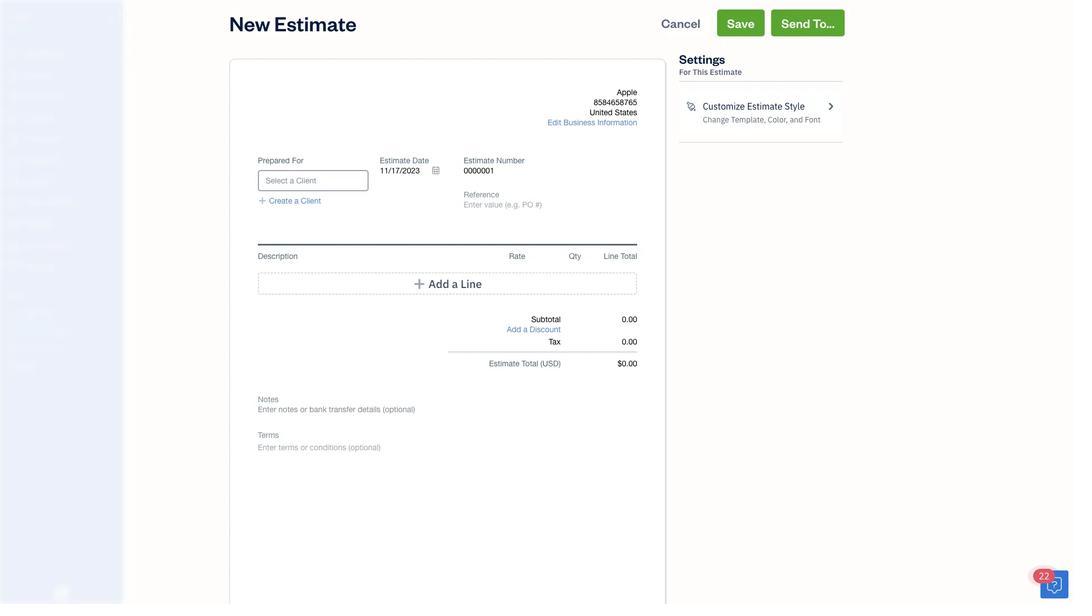 Task type: describe. For each thing, give the bounding box(es) containing it.
plus image
[[258, 196, 267, 206]]

send to... button
[[772, 10, 845, 36]]

Notes text field
[[258, 405, 638, 415]]

client
[[301, 196, 321, 205]]

states
[[615, 108, 638, 117]]

create a client button
[[258, 196, 321, 206]]

total for estimate
[[522, 359, 539, 368]]

united
[[590, 108, 613, 117]]

estimate inside the settings for this estimate
[[710, 67, 743, 77]]

apple for apple owner
[[9, 10, 33, 22]]

new estimate
[[230, 10, 357, 36]]

2 0.00 from the top
[[622, 337, 638, 347]]

save button
[[718, 10, 765, 36]]

total for line
[[621, 252, 638, 261]]

settings for this estimate
[[680, 51, 743, 77]]

apps image
[[8, 290, 120, 299]]

project image
[[7, 176, 21, 188]]

line
[[604, 252, 619, 261]]

change template, color, and font
[[703, 114, 821, 125]]

customize estimate style
[[703, 100, 805, 112]]

for for prepared
[[292, 156, 304, 165]]

main element
[[0, 0, 151, 605]]

items and services image
[[8, 326, 120, 335]]

send to...
[[782, 15, 835, 31]]

apple for apple 8584658765 united states
[[617, 88, 638, 97]]

qty
[[569, 252, 582, 261]]

for for settings
[[680, 67, 691, 77]]

client image
[[7, 70, 21, 81]]

number
[[497, 156, 525, 165]]

estimate date
[[380, 156, 429, 165]]

$0.00
[[618, 359, 638, 368]]

team members image
[[8, 308, 120, 317]]

timer image
[[7, 198, 21, 209]]

usd
[[543, 359, 559, 368]]

bank connections image
[[8, 344, 120, 353]]

prepared for
[[258, 156, 304, 165]]

payment image
[[7, 134, 21, 145]]

a
[[295, 196, 299, 205]]

estimate number
[[464, 156, 525, 165]]

8584658765
[[594, 98, 638, 107]]

subtotal
[[532, 315, 561, 324]]

to...
[[813, 15, 835, 31]]

change
[[703, 114, 730, 125]]

dashboard image
[[7, 49, 21, 60]]

and
[[790, 114, 804, 125]]

font
[[805, 114, 821, 125]]

estimate total ( usd )
[[489, 359, 561, 368]]



Task type: vqa. For each thing, say whether or not it's contained in the screenshot.
LINE TOTAL
yes



Task type: locate. For each thing, give the bounding box(es) containing it.
line total
[[604, 252, 638, 261]]

terms
[[258, 431, 279, 440]]

settings
[[680, 51, 726, 67]]

description
[[258, 252, 298, 261]]

0 vertical spatial for
[[680, 67, 691, 77]]

send
[[782, 15, 811, 31]]

1 vertical spatial for
[[292, 156, 304, 165]]

estimate
[[274, 10, 357, 36], [710, 67, 743, 77], [748, 100, 783, 112], [380, 156, 411, 165], [464, 156, 495, 165], [489, 359, 520, 368]]

apple up 8584658765
[[617, 88, 638, 97]]

reference
[[464, 190, 500, 199]]

create a client
[[269, 196, 321, 205]]

0 horizontal spatial for
[[292, 156, 304, 165]]

style
[[785, 100, 805, 112]]

total right line
[[621, 252, 638, 261]]

1 horizontal spatial for
[[680, 67, 691, 77]]

resource center badge image
[[1041, 571, 1069, 599]]

1 horizontal spatial total
[[621, 252, 638, 261]]

plus image
[[413, 278, 426, 289]]

cancel
[[662, 15, 701, 31]]

0 horizontal spatial total
[[522, 359, 539, 368]]

new
[[230, 10, 270, 36]]

total left (
[[522, 359, 539, 368]]

1 vertical spatial apple
[[617, 88, 638, 97]]

cancel button
[[652, 10, 711, 36]]

template,
[[732, 114, 767, 125]]

apple inside the apple 8584658765 united states
[[617, 88, 638, 97]]

Estimate date in MM/DD/YYYY format text field
[[380, 166, 447, 176]]

Reference Number text field
[[464, 200, 543, 210]]

color,
[[768, 114, 789, 125]]

Client text field
[[259, 171, 368, 190]]

22 button
[[1034, 569, 1069, 599]]

owner
[[9, 22, 30, 31]]

1 vertical spatial total
[[522, 359, 539, 368]]

date
[[413, 156, 429, 165]]

create
[[269, 196, 293, 205]]

0 vertical spatial 0.00
[[622, 315, 638, 324]]

money image
[[7, 219, 21, 230]]

)
[[559, 359, 561, 368]]

invoice image
[[7, 113, 21, 124]]

22
[[1040, 571, 1050, 583]]

prepared
[[258, 156, 290, 165]]

apple inside main element
[[9, 10, 33, 22]]

apple up owner
[[9, 10, 33, 22]]

apple 8584658765 united states
[[590, 88, 638, 117]]

0 vertical spatial total
[[621, 252, 638, 261]]

0 horizontal spatial apple
[[9, 10, 33, 22]]

paintbrush image
[[686, 100, 697, 113]]

Terms text field
[[258, 443, 638, 453]]

apple
[[9, 10, 33, 22], [617, 88, 638, 97]]

Enter an Estimate # text field
[[464, 166, 495, 176]]

0 vertical spatial apple
[[9, 10, 33, 22]]

for inside the settings for this estimate
[[680, 67, 691, 77]]

1 0.00 from the top
[[622, 315, 638, 324]]

for
[[680, 67, 691, 77], [292, 156, 304, 165]]

settings image
[[8, 362, 120, 371]]

tax
[[549, 337, 561, 347]]

for left this
[[680, 67, 691, 77]]

1 horizontal spatial apple
[[617, 88, 638, 97]]

this
[[693, 67, 708, 77]]

customize
[[703, 100, 745, 112]]

(
[[541, 359, 543, 368]]

apple owner
[[9, 10, 33, 31]]

expense image
[[7, 155, 21, 166]]

1 vertical spatial 0.00
[[622, 337, 638, 347]]

freshbooks image
[[53, 587, 71, 600]]

estimate image
[[7, 91, 21, 102]]

chart image
[[7, 240, 21, 251]]

for right prepared
[[292, 156, 304, 165]]

rate
[[509, 252, 526, 261]]

total
[[621, 252, 638, 261], [522, 359, 539, 368]]

save
[[728, 15, 755, 31]]

report image
[[7, 261, 21, 273]]

0.00
[[622, 315, 638, 324], [622, 337, 638, 347]]

chevronright image
[[826, 100, 836, 113]]



